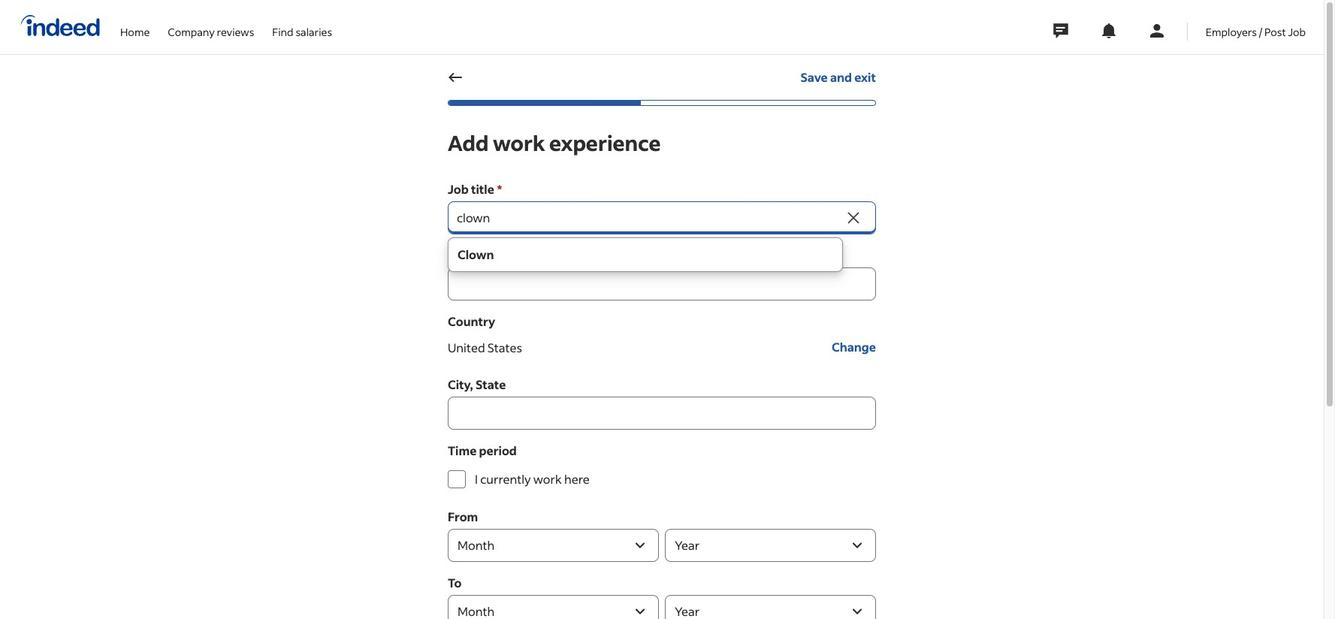 Task type: locate. For each thing, give the bounding box(es) containing it.
add work experience
[[448, 129, 661, 156]]

1 vertical spatial company
[[448, 247, 503, 263]]

home link
[[120, 0, 150, 51]]

united
[[448, 339, 485, 355]]

/
[[1259, 24, 1263, 39]]

united states
[[448, 339, 522, 355]]

None field
[[448, 201, 843, 234]]

here
[[564, 471, 590, 487]]

work down the progress image
[[493, 129, 545, 156]]

company left "reviews"
[[168, 24, 215, 39]]

job right post
[[1288, 24, 1306, 39]]

company inside add work experience "element"
[[448, 247, 503, 263]]

progress progress bar
[[448, 100, 876, 106]]

find
[[272, 24, 294, 39]]

1 vertical spatial job
[[448, 181, 469, 197]]

work
[[493, 129, 545, 156], [533, 471, 562, 487]]

company
[[168, 24, 215, 39], [448, 247, 503, 263]]

state
[[476, 376, 506, 392]]

company reviews link
[[168, 0, 254, 51]]

work left here
[[533, 471, 562, 487]]

0 horizontal spatial job
[[448, 181, 469, 197]]

job inside add work experience "element"
[[448, 181, 469, 197]]

progress image
[[449, 101, 641, 105]]

job left 'title'
[[448, 181, 469, 197]]

Company field
[[448, 268, 876, 301]]

i currently work here
[[475, 471, 590, 487]]

period
[[479, 443, 517, 458]]

company for company reviews
[[168, 24, 215, 39]]

add work experience element
[[448, 129, 888, 619]]

experience
[[549, 129, 661, 156]]

0 horizontal spatial company
[[168, 24, 215, 39]]

i
[[475, 471, 478, 487]]

0 vertical spatial company
[[168, 24, 215, 39]]

change button
[[832, 331, 876, 364]]

job
[[1288, 24, 1306, 39], [448, 181, 469, 197]]

time period
[[448, 443, 517, 458]]

employers
[[1206, 24, 1257, 39]]

1 horizontal spatial company
[[448, 247, 503, 263]]

company down job title * on the top
[[448, 247, 503, 263]]

1 horizontal spatial job
[[1288, 24, 1306, 39]]

find salaries
[[272, 24, 332, 39]]

salaries
[[296, 24, 332, 39]]



Task type: describe. For each thing, give the bounding box(es) containing it.
add
[[448, 129, 489, 156]]

job title *
[[448, 181, 502, 197]]

change
[[832, 339, 876, 355]]

to
[[448, 575, 462, 591]]

*
[[497, 181, 502, 197]]

reviews
[[217, 24, 254, 39]]

and
[[830, 69, 852, 85]]

save and exit
[[801, 69, 876, 85]]

states
[[488, 339, 522, 355]]

I currently work here checkbox
[[448, 470, 466, 488]]

save and exit link
[[801, 61, 876, 94]]

title
[[471, 181, 494, 197]]

company reviews
[[168, 24, 254, 39]]

time
[[448, 443, 477, 458]]

city, state
[[448, 376, 506, 392]]

0 vertical spatial job
[[1288, 24, 1306, 39]]

employers / post job link
[[1206, 0, 1306, 51]]

country
[[448, 313, 495, 329]]

home
[[120, 24, 150, 39]]

1 vertical spatial work
[[533, 471, 562, 487]]

find salaries link
[[272, 0, 332, 51]]

employers / post job
[[1206, 24, 1306, 39]]

0 vertical spatial work
[[493, 129, 545, 156]]

clown
[[458, 246, 494, 262]]

from
[[448, 509, 478, 525]]

City, State field
[[448, 397, 876, 430]]

city,
[[448, 376, 473, 392]]

exit
[[855, 69, 876, 85]]

save
[[801, 69, 828, 85]]

company for company
[[448, 247, 503, 263]]

currently
[[480, 471, 531, 487]]

post
[[1265, 24, 1286, 39]]



Task type: vqa. For each thing, say whether or not it's contained in the screenshot.
Field in Add work experience Element
no



